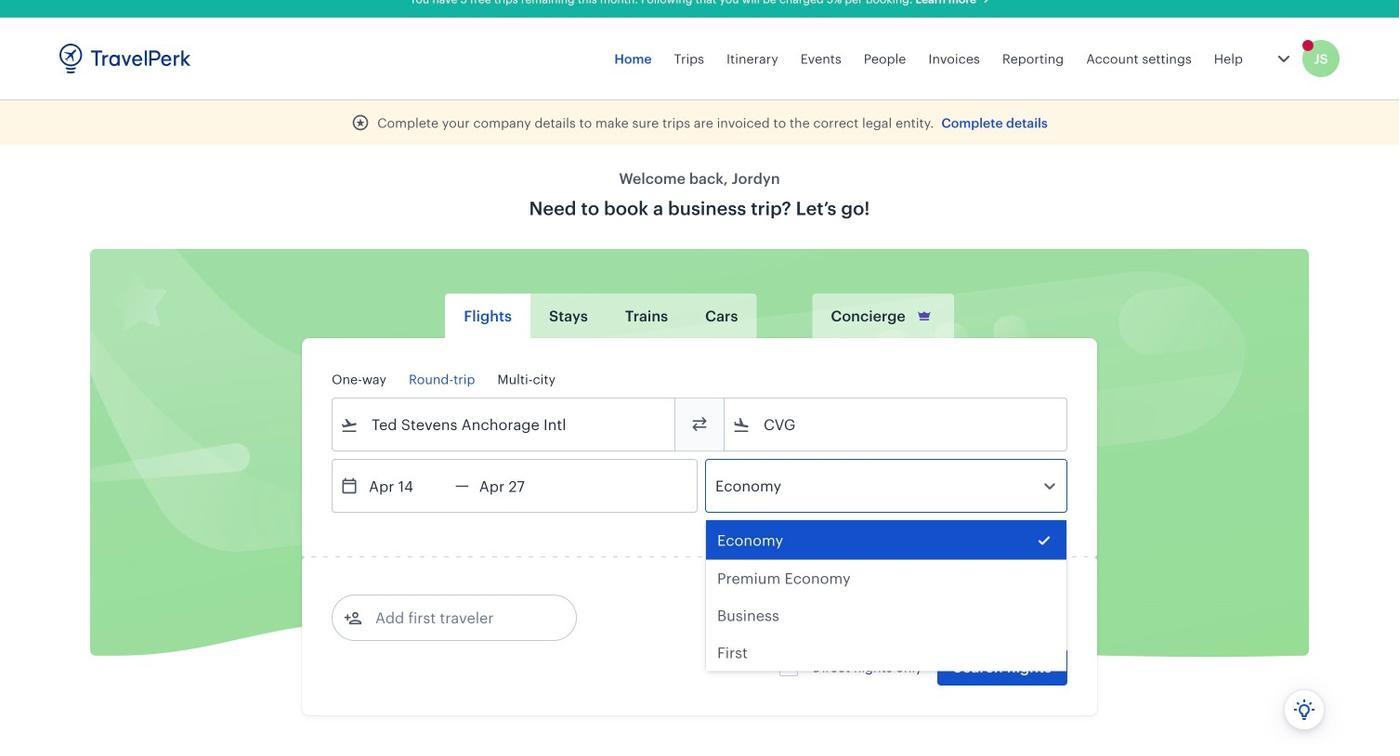 Task type: describe. For each thing, give the bounding box(es) containing it.
From search field
[[359, 410, 651, 440]]

To search field
[[751, 410, 1043, 440]]



Task type: locate. For each thing, give the bounding box(es) containing it.
Depart text field
[[359, 460, 455, 512]]

Return text field
[[469, 460, 566, 512]]

Add first traveler search field
[[362, 603, 556, 633]]



